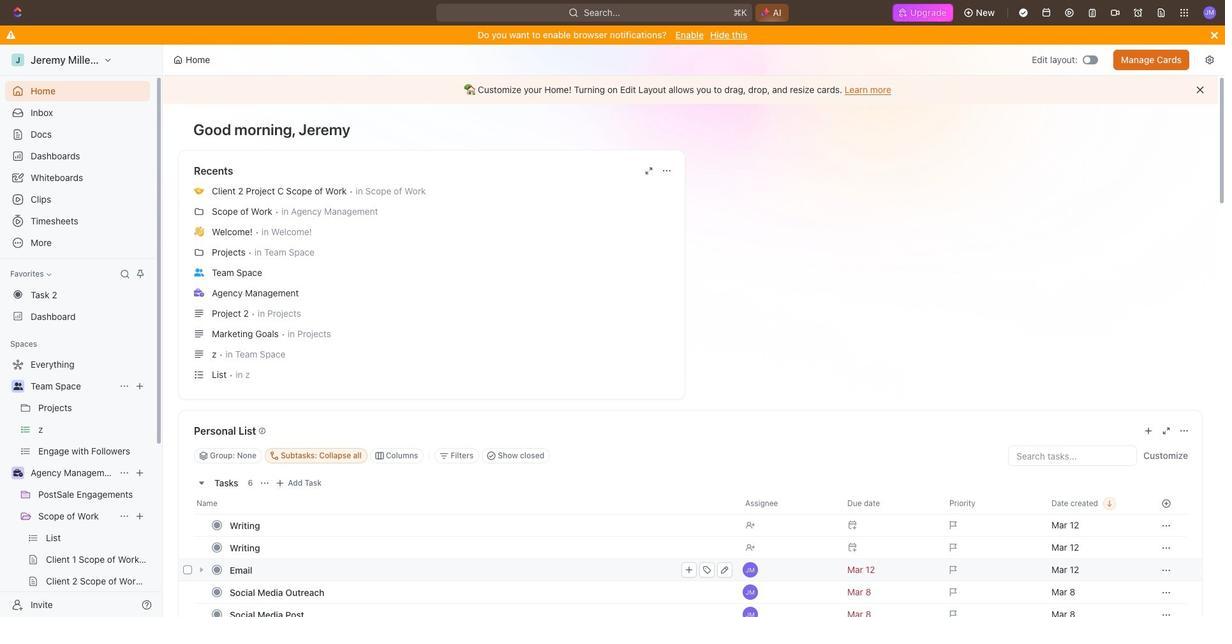 Task type: locate. For each thing, give the bounding box(es) containing it.
tree
[[5, 355, 150, 618]]

0 horizontal spatial business time image
[[13, 470, 23, 477]]

1 horizontal spatial business time image
[[194, 289, 204, 297]]

business time image
[[194, 289, 204, 297], [13, 470, 23, 477]]

user group image
[[13, 383, 23, 391]]

Search tasks... text field
[[1009, 447, 1137, 466]]

alert
[[163, 76, 1218, 104]]

0 vertical spatial business time image
[[194, 289, 204, 297]]

user group image
[[194, 269, 204, 277]]

1 vertical spatial business time image
[[13, 470, 23, 477]]



Task type: describe. For each thing, give the bounding box(es) containing it.
business time image inside sidebar navigation
[[13, 470, 23, 477]]

tree inside sidebar navigation
[[5, 355, 150, 618]]

jeremy miller's workspace, , element
[[11, 54, 24, 66]]

sidebar navigation
[[0, 45, 165, 618]]



Task type: vqa. For each thing, say whether or not it's contained in the screenshot.
the left Your
no



